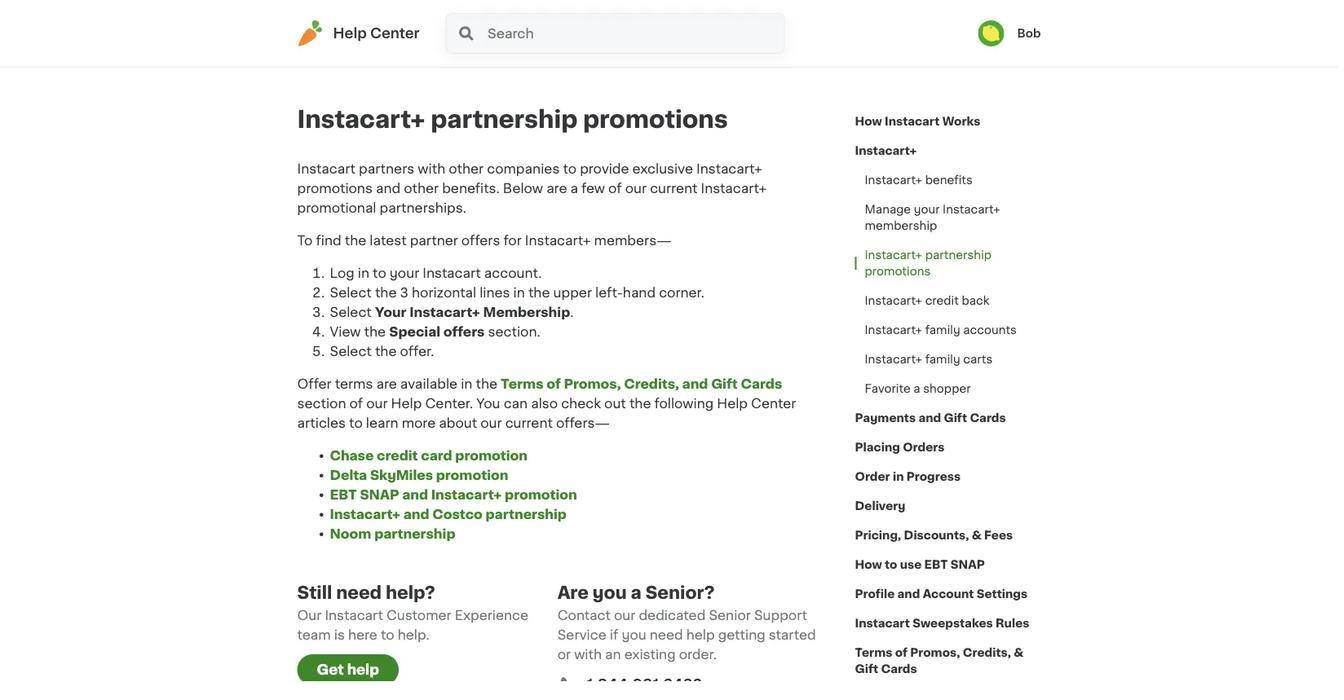 Task type: vqa. For each thing, say whether or not it's contained in the screenshot.
View More
no



Task type: describe. For each thing, give the bounding box(es) containing it.
exclusive
[[633, 162, 693, 175]]

account.
[[485, 267, 542, 280]]

getting
[[719, 629, 766, 642]]

help inside get help button
[[347, 664, 379, 678]]

membership
[[865, 220, 938, 232]]

instacart image
[[297, 20, 324, 47]]

instacart+ credit back
[[865, 295, 990, 307]]

pricing, discounts, & fees
[[855, 530, 1014, 542]]

view
[[330, 326, 361, 339]]

also
[[531, 397, 558, 410]]

bob link
[[979, 20, 1042, 47]]

placing
[[855, 442, 901, 454]]

center.
[[425, 397, 473, 410]]

1 select from the top
[[330, 286, 372, 299]]

instacart+ family accounts link
[[855, 316, 1027, 345]]

instacart down profile
[[855, 618, 911, 630]]

latest
[[370, 234, 407, 247]]

available
[[401, 378, 458, 391]]

progress
[[907, 472, 961, 483]]

.
[[571, 306, 574, 319]]

promos, inside the terms of promos, credits, & gift cards
[[911, 648, 961, 659]]

to
[[297, 234, 313, 247]]

still need help? our instacart customer experience team is here to help.
[[297, 585, 529, 642]]

0 vertical spatial you
[[593, 585, 627, 602]]

to inside log in to your instacart account. select the 3 horizontal lines in the upper left-hand corner. select your instacart+ membership . view the special offers section. select the offer.
[[373, 267, 387, 280]]

the down your
[[364, 326, 386, 339]]

snap inside chase credit card promotion delta skymiles promotion ebt snap and instacart+ promotion instacart+ and costco partnership noom partnership
[[360, 489, 399, 502]]

favorite a shopper link
[[855, 375, 981, 404]]

instacart+ credit back link
[[855, 286, 1000, 316]]

articles
[[297, 417, 346, 430]]

costco
[[433, 508, 483, 521]]

rules
[[996, 618, 1030, 630]]

profile and account settings
[[855, 589, 1028, 601]]

instacart+ link
[[855, 136, 917, 166]]

offer.
[[400, 345, 434, 358]]

corner.
[[659, 286, 705, 299]]

0 horizontal spatial help
[[333, 27, 367, 40]]

favorite a shopper
[[865, 383, 971, 395]]

instacart+ inside instacart+ partnership promotions
[[865, 250, 923, 261]]

0 vertical spatial offers
[[462, 234, 501, 247]]

delivery link
[[855, 492, 906, 521]]

account
[[923, 589, 975, 601]]

instacart+ inside instacart+ credit back link
[[865, 295, 923, 307]]

or
[[558, 649, 571, 662]]

instacart+ inside log in to your instacart account. select the 3 horizontal lines in the upper left-hand corner. select your instacart+ membership . view the special offers section. select the offer.
[[410, 306, 480, 319]]

following
[[655, 397, 714, 410]]

instacart+ inside the instacart+ family accounts link
[[865, 325, 923, 336]]

pricing, discounts, & fees link
[[855, 521, 1014, 551]]

with inside the instacart partners with other companies to provide exclusive instacart+ promotions and other benefits. below are a few of our current instacart+ promotional partnerships.
[[418, 162, 446, 175]]

noom
[[330, 528, 372, 541]]

instacart+ family accounts
[[865, 325, 1017, 336]]

are inside the offer terms are available in the terms of promos, credits, and gift cards section of our help center. you can also check out the following help center articles to learn more about our current offers—
[[377, 378, 397, 391]]

chase credit card promotion link
[[330, 450, 528, 463]]

gift inside the offer terms are available in the terms of promos, credits, and gift cards section of our help center. you can also check out the following help center articles to learn more about our current offers—
[[712, 378, 738, 391]]

membership
[[483, 306, 571, 319]]

the left offer.
[[375, 345, 397, 358]]

promos, inside the offer terms are available in the terms of promos, credits, and gift cards section of our help center. you can also check out the following help center articles to learn more about our current offers—
[[564, 378, 621, 391]]

favorite
[[865, 383, 911, 395]]

1 vertical spatial you
[[622, 629, 647, 642]]

payments
[[855, 413, 916, 424]]

ebt inside chase credit card promotion delta skymiles promotion ebt snap and instacart+ promotion instacart+ and costco partnership noom partnership
[[330, 489, 357, 502]]

1 horizontal spatial promotions
[[583, 108, 728, 131]]

our up learn
[[367, 397, 388, 410]]

existing
[[625, 649, 676, 662]]

get help button
[[297, 655, 399, 683]]

and inside payments and gift cards link
[[919, 413, 942, 424]]

can
[[504, 397, 528, 410]]

carts
[[964, 354, 993, 366]]

Search search field
[[486, 14, 785, 53]]

order.
[[679, 649, 717, 662]]

special
[[389, 326, 441, 339]]

log
[[330, 267, 355, 280]]

cards inside the offer terms are available in the terms of promos, credits, and gift cards section of our help center. you can also check out the following help center articles to learn more about our current offers—
[[741, 378, 783, 391]]

how instacart works
[[855, 116, 981, 127]]

0 vertical spatial &
[[972, 530, 982, 542]]

your inside manage your instacart+ membership
[[914, 204, 940, 215]]

how to use ebt snap
[[855, 560, 986, 571]]

instacart partners with other companies to provide exclusive instacart+ promotions and other benefits. below are a few of our current instacart+ promotional partnerships.
[[297, 162, 767, 215]]

partner
[[410, 234, 458, 247]]

support
[[755, 609, 808, 623]]

instacart+ partnership promotions link
[[855, 241, 1042, 286]]

user avatar image
[[979, 20, 1005, 47]]

instacart inside log in to your instacart account. select the 3 horizontal lines in the upper left-hand corner. select your instacart+ membership . view the special offers section. select the offer.
[[423, 267, 481, 280]]

offer terms are available in the terms of promos, credits, and gift cards section of our help center. you can also check out the following help center articles to learn more about our current offers—
[[297, 378, 797, 430]]

partnership up companies
[[431, 108, 578, 131]]

help center link
[[297, 20, 420, 47]]

are inside the instacart partners with other companies to provide exclusive instacart+ promotions and other benefits. below are a few of our current instacart+ promotional partnerships.
[[547, 182, 567, 195]]

need inside still need help? our instacart customer experience team is here to help.
[[336, 585, 382, 602]]

1 horizontal spatial help
[[391, 397, 422, 410]]

a inside the instacart partners with other companies to provide exclusive instacart+ promotions and other benefits. below are a few of our current instacart+ promotional partnerships.
[[571, 182, 578, 195]]

in down account.
[[514, 286, 525, 299]]

instacart sweepstakes rules link
[[855, 609, 1030, 639]]

partnership down instacart+ and costco partnership link
[[375, 528, 456, 541]]

terms inside the terms of promos, credits, & gift cards
[[855, 648, 893, 659]]

instacart+ family carts
[[865, 354, 993, 366]]

how for how to use ebt snap
[[855, 560, 883, 571]]

family for accounts
[[926, 325, 961, 336]]

in right order
[[893, 472, 904, 483]]

check
[[561, 397, 601, 410]]

need inside are you a senior? contact our dedicated senior support service if you need help getting started or with an existing order.
[[650, 629, 683, 642]]

and inside profile and account settings link
[[898, 589, 921, 601]]

get help
[[317, 664, 379, 678]]

instacart+ inside instacart+ benefits link
[[865, 175, 923, 186]]

chase
[[330, 450, 374, 463]]

credit for back
[[926, 295, 959, 307]]

works
[[943, 116, 981, 127]]

our inside are you a senior? contact our dedicated senior support service if you need help getting started or with an existing order.
[[614, 609, 636, 623]]

instacart inside the instacart partners with other companies to provide exclusive instacart+ promotions and other benefits. below are a few of our current instacart+ promotional partnerships.
[[297, 162, 356, 175]]

0 vertical spatial instacart+ partnership promotions
[[297, 108, 728, 131]]

upper
[[554, 286, 592, 299]]

below
[[503, 182, 543, 195]]

of inside the instacart partners with other companies to provide exclusive instacart+ promotions and other benefits. below are a few of our current instacart+ promotional partnerships.
[[609, 182, 622, 195]]

and up noom partnership 'link'
[[404, 508, 430, 521]]

left-
[[596, 286, 623, 299]]

and inside the offer terms are available in the terms of promos, credits, and gift cards section of our help center. you can also check out the following help center articles to learn more about our current offers—
[[683, 378, 709, 391]]

our down you
[[481, 417, 502, 430]]

few
[[582, 182, 605, 195]]

3
[[400, 286, 409, 299]]

team
[[297, 629, 331, 642]]

profile and account settings link
[[855, 580, 1028, 609]]

companies
[[487, 162, 560, 175]]

order in progress link
[[855, 463, 961, 492]]

card
[[421, 450, 452, 463]]

fees
[[985, 530, 1014, 542]]

and down delta skymiles promotion link at the left bottom
[[402, 489, 428, 502]]

offers—
[[556, 417, 610, 430]]

to inside the instacart partners with other companies to provide exclusive instacart+ promotions and other benefits. below are a few of our current instacart+ promotional partnerships.
[[563, 162, 577, 175]]

how to use ebt snap link
[[855, 551, 986, 580]]

cards inside the terms of promos, credits, & gift cards
[[882, 664, 918, 676]]

started
[[769, 629, 816, 642]]

your
[[375, 306, 407, 319]]

you
[[477, 397, 501, 410]]

help center
[[333, 27, 420, 40]]

instacart+ family carts link
[[855, 345, 1003, 375]]

offer
[[297, 378, 332, 391]]

your inside log in to your instacart account. select the 3 horizontal lines in the upper left-hand corner. select your instacart+ membership . view the special offers section. select the offer.
[[390, 267, 420, 280]]

0 horizontal spatial other
[[404, 182, 439, 195]]

1 horizontal spatial instacart+ partnership promotions
[[865, 250, 992, 277]]



Task type: locate. For each thing, give the bounding box(es) containing it.
our inside the instacart partners with other companies to provide exclusive instacart+ promotions and other benefits. below are a few of our current instacart+ promotional partnerships.
[[626, 182, 647, 195]]

help?
[[386, 585, 436, 602]]

0 vertical spatial snap
[[360, 489, 399, 502]]

&
[[972, 530, 982, 542], [1014, 648, 1024, 659]]

with inside are you a senior? contact our dedicated senior support service if you need help getting started or with an existing order.
[[575, 649, 602, 662]]

0 horizontal spatial promos,
[[564, 378, 621, 391]]

1 horizontal spatial ebt
[[925, 560, 949, 571]]

credit up the instacart+ family accounts link
[[926, 295, 959, 307]]

credits, inside the offer terms are available in the terms of promos, credits, and gift cards section of our help center. you can also check out the following help center articles to learn more about our current offers—
[[624, 378, 680, 391]]

0 horizontal spatial with
[[418, 162, 446, 175]]

offers down horizontal
[[444, 326, 485, 339]]

1 vertical spatial cards
[[970, 413, 1007, 424]]

1 vertical spatial instacart+ partnership promotions
[[865, 250, 992, 277]]

shopper
[[924, 383, 971, 395]]

0 horizontal spatial credit
[[377, 450, 418, 463]]

noom partnership link
[[330, 528, 456, 541]]

partnership down manage your instacart+ membership link
[[926, 250, 992, 261]]

family for carts
[[926, 354, 961, 366]]

ebt down delta
[[330, 489, 357, 502]]

1 vertical spatial offers
[[444, 326, 485, 339]]

promos, down the instacart sweepstakes rules
[[911, 648, 961, 659]]

1 horizontal spatial &
[[1014, 648, 1024, 659]]

2 vertical spatial cards
[[882, 664, 918, 676]]

partnership inside instacart+ partnership promotions
[[926, 250, 992, 261]]

to right here at the left of page
[[381, 629, 395, 642]]

terms up can in the bottom of the page
[[501, 378, 544, 391]]

promotions inside the instacart partners with other companies to provide exclusive instacart+ promotions and other benefits. below are a few of our current instacart+ promotional partnerships.
[[297, 182, 373, 195]]

snap up account
[[951, 560, 986, 571]]

1 how from the top
[[855, 116, 883, 127]]

2 family from the top
[[926, 354, 961, 366]]

find
[[316, 234, 342, 247]]

1 family from the top
[[926, 325, 961, 336]]

0 vertical spatial how
[[855, 116, 883, 127]]

and down use
[[898, 589, 921, 601]]

family down instacart+ family accounts
[[926, 354, 961, 366]]

with up the partnerships.
[[418, 162, 446, 175]]

instacart+ and costco partnership link
[[330, 508, 567, 521]]

help right following at bottom
[[717, 397, 748, 410]]

you right 'if' at the left of the page
[[622, 629, 647, 642]]

0 vertical spatial cards
[[741, 378, 783, 391]]

senior
[[709, 609, 751, 623]]

placing orders
[[855, 442, 945, 454]]

2 horizontal spatial a
[[914, 383, 921, 395]]

2 horizontal spatial gift
[[944, 413, 968, 424]]

help up more
[[391, 397, 422, 410]]

& left fees
[[972, 530, 982, 542]]

how up the instacart+ link
[[855, 116, 883, 127]]

are
[[558, 585, 589, 602]]

promotions up exclusive
[[583, 108, 728, 131]]

credits, down rules
[[963, 648, 1012, 659]]

credits, up following at bottom
[[624, 378, 680, 391]]

select down the log
[[330, 286, 372, 299]]

partnership right costco in the left of the page
[[486, 508, 567, 521]]

1 vertical spatial help
[[347, 664, 379, 678]]

snap
[[360, 489, 399, 502], [951, 560, 986, 571]]

of up also
[[547, 378, 561, 391]]

0 vertical spatial a
[[571, 182, 578, 195]]

benefits.
[[442, 182, 500, 195]]

discounts,
[[905, 530, 970, 542]]

offers left for
[[462, 234, 501, 247]]

of down the instacart sweepstakes rules
[[896, 648, 908, 659]]

0 vertical spatial your
[[914, 204, 940, 215]]

current down can in the bottom of the page
[[506, 417, 553, 430]]

to left learn
[[349, 417, 363, 430]]

0 vertical spatial center
[[370, 27, 420, 40]]

gift inside payments and gift cards link
[[944, 413, 968, 424]]

are you a senior? contact our dedicated senior support service if you need help getting started or with an existing order.
[[558, 585, 816, 662]]

0 vertical spatial promotion
[[456, 450, 528, 463]]

the left 3
[[375, 286, 397, 299]]

1 horizontal spatial credit
[[926, 295, 959, 307]]

0 horizontal spatial snap
[[360, 489, 399, 502]]

promos,
[[564, 378, 621, 391], [911, 648, 961, 659]]

credits, inside the terms of promos, credits, & gift cards
[[963, 648, 1012, 659]]

partners
[[359, 162, 415, 175]]

0 horizontal spatial credits,
[[624, 378, 680, 391]]

1 horizontal spatial are
[[547, 182, 567, 195]]

instacart up the instacart+ link
[[885, 116, 940, 127]]

3 select from the top
[[330, 345, 372, 358]]

instacart sweepstakes rules
[[855, 618, 1030, 630]]

1 vertical spatial &
[[1014, 648, 1024, 659]]

of right few
[[609, 182, 622, 195]]

partnerships.
[[380, 202, 467, 215]]

instacart inside still need help? our instacart customer experience team is here to help.
[[325, 609, 383, 623]]

horizontal
[[412, 286, 477, 299]]

in
[[358, 267, 370, 280], [514, 286, 525, 299], [461, 378, 473, 391], [893, 472, 904, 483]]

customer
[[387, 609, 452, 623]]

gift down profile
[[855, 664, 879, 676]]

current inside the offer terms are available in the terms of promos, credits, and gift cards section of our help center. you can also check out the following help center articles to learn more about our current offers—
[[506, 417, 553, 430]]

0 horizontal spatial need
[[336, 585, 382, 602]]

& down rules
[[1014, 648, 1024, 659]]

2 how from the top
[[855, 560, 883, 571]]

of inside the terms of promos, credits, & gift cards
[[896, 648, 908, 659]]

credit
[[926, 295, 959, 307], [377, 450, 418, 463]]

1 horizontal spatial cards
[[882, 664, 918, 676]]

1 horizontal spatial credits,
[[963, 648, 1012, 659]]

1 horizontal spatial help
[[687, 629, 715, 642]]

credit for card
[[377, 450, 418, 463]]

payments and gift cards link
[[855, 404, 1007, 433]]

offers
[[462, 234, 501, 247], [444, 326, 485, 339]]

0 horizontal spatial a
[[571, 182, 578, 195]]

our
[[626, 182, 647, 195], [367, 397, 388, 410], [481, 417, 502, 430], [614, 609, 636, 623]]

2 vertical spatial select
[[330, 345, 372, 358]]

2 vertical spatial a
[[631, 585, 642, 602]]

1 horizontal spatial other
[[449, 162, 484, 175]]

1 horizontal spatial need
[[650, 629, 683, 642]]

1 horizontal spatial current
[[650, 182, 698, 195]]

and up following at bottom
[[683, 378, 709, 391]]

to inside the offer terms are available in the terms of promos, credits, and gift cards section of our help center. you can also check out the following help center articles to learn more about our current offers—
[[349, 417, 363, 430]]

to inside still need help? our instacart customer experience team is here to help.
[[381, 629, 395, 642]]

benefits
[[926, 175, 973, 186]]

terms of promos, credits, & gift cards
[[855, 648, 1024, 676]]

0 vertical spatial with
[[418, 162, 446, 175]]

of down terms
[[350, 397, 363, 410]]

in inside the offer terms are available in the terms of promos, credits, and gift cards section of our help center. you can also check out the following help center articles to learn more about our current offers—
[[461, 378, 473, 391]]

0 horizontal spatial help
[[347, 664, 379, 678]]

1 horizontal spatial center
[[752, 397, 797, 410]]

other
[[449, 162, 484, 175], [404, 182, 439, 195]]

family
[[926, 325, 961, 336], [926, 354, 961, 366]]

need
[[336, 585, 382, 602], [650, 629, 683, 642]]

payments and gift cards
[[855, 413, 1007, 424]]

1 vertical spatial how
[[855, 560, 883, 571]]

select up view
[[330, 306, 372, 319]]

0 horizontal spatial instacart+ partnership promotions
[[297, 108, 728, 131]]

terms of promos, credits, & gift cards link
[[855, 639, 1042, 683]]

select down view
[[330, 345, 372, 358]]

promotions up instacart+ credit back link
[[865, 266, 931, 277]]

need down dedicated
[[650, 629, 683, 642]]

if
[[610, 629, 619, 642]]

instacart+ benefits
[[865, 175, 973, 186]]

the up membership
[[529, 286, 550, 299]]

1 vertical spatial snap
[[951, 560, 986, 571]]

instacart+ partnership promotions up companies
[[297, 108, 728, 131]]

partnership
[[431, 108, 578, 131], [926, 250, 992, 261], [486, 508, 567, 521], [375, 528, 456, 541]]

1 vertical spatial with
[[575, 649, 602, 662]]

1 vertical spatial promotion
[[436, 469, 509, 482]]

1 vertical spatial family
[[926, 354, 961, 366]]

placing orders link
[[855, 433, 945, 463]]

need up here at the left of page
[[336, 585, 382, 602]]

1 horizontal spatial a
[[631, 585, 642, 602]]

delta skymiles promotion link
[[330, 469, 509, 482]]

the down terms of promos, credits, and gift cards link on the bottom
[[630, 397, 651, 410]]

learn
[[366, 417, 399, 430]]

help right get
[[347, 664, 379, 678]]

and inside the instacart partners with other companies to provide exclusive instacart+ promotions and other benefits. below are a few of our current instacart+ promotional partnerships.
[[376, 182, 401, 195]]

0 horizontal spatial gift
[[712, 378, 738, 391]]

& inside the terms of promos, credits, & gift cards
[[1014, 648, 1024, 659]]

to left provide
[[563, 162, 577, 175]]

to inside how to use ebt snap link
[[885, 560, 898, 571]]

1 vertical spatial terms
[[855, 648, 893, 659]]

instacart up promotional
[[297, 162, 356, 175]]

cards
[[741, 378, 783, 391], [970, 413, 1007, 424], [882, 664, 918, 676]]

promotional
[[297, 202, 377, 215]]

0 vertical spatial promos,
[[564, 378, 621, 391]]

0 vertical spatial need
[[336, 585, 382, 602]]

lines
[[480, 286, 510, 299]]

a up dedicated
[[631, 585, 642, 602]]

1 vertical spatial your
[[390, 267, 420, 280]]

credit up skymiles
[[377, 450, 418, 463]]

other up the partnerships.
[[404, 182, 439, 195]]

1 horizontal spatial terms
[[855, 648, 893, 659]]

your down instacart+ benefits link
[[914, 204, 940, 215]]

order
[[855, 472, 891, 483]]

current down exclusive
[[650, 182, 698, 195]]

promotions up promotional
[[297, 182, 373, 195]]

help right instacart icon
[[333, 27, 367, 40]]

terms inside the offer terms are available in the terms of promos, credits, and gift cards section of our help center. you can also check out the following help center articles to learn more about our current offers—
[[501, 378, 544, 391]]

1 vertical spatial promos,
[[911, 648, 961, 659]]

a left few
[[571, 182, 578, 195]]

a right favorite in the bottom right of the page
[[914, 383, 921, 395]]

and down 'partners'
[[376, 182, 401, 195]]

are right terms
[[377, 378, 397, 391]]

2 vertical spatial promotions
[[865, 266, 931, 277]]

2 horizontal spatial cards
[[970, 413, 1007, 424]]

1 vertical spatial select
[[330, 306, 372, 319]]

0 horizontal spatial ebt
[[330, 489, 357, 502]]

0 vertical spatial family
[[926, 325, 961, 336]]

manage
[[865, 204, 912, 215]]

instacart+ partnership promotions up instacart+ credit back at the right top of page
[[865, 250, 992, 277]]

2 vertical spatial gift
[[855, 664, 879, 676]]

current inside the instacart partners with other companies to provide exclusive instacart+ promotions and other benefits. below are a few of our current instacart+ promotional partnerships.
[[650, 182, 698, 195]]

1 vertical spatial credit
[[377, 450, 418, 463]]

how
[[855, 116, 883, 127], [855, 560, 883, 571]]

0 vertical spatial help
[[687, 629, 715, 642]]

manage your instacart+ membership
[[865, 204, 1001, 232]]

credit inside chase credit card promotion delta skymiles promotion ebt snap and instacart+ promotion instacart+ and costco partnership noom partnership
[[377, 450, 418, 463]]

here
[[348, 629, 378, 642]]

1 vertical spatial gift
[[944, 413, 968, 424]]

to down latest
[[373, 267, 387, 280]]

and
[[376, 182, 401, 195], [683, 378, 709, 391], [919, 413, 942, 424], [402, 489, 428, 502], [404, 508, 430, 521], [898, 589, 921, 601]]

section
[[297, 397, 346, 410]]

terms down profile
[[855, 648, 893, 659]]

family up instacart+ family carts
[[926, 325, 961, 336]]

skymiles
[[370, 469, 433, 482]]

1 vertical spatial promotions
[[297, 182, 373, 195]]

order in progress
[[855, 472, 961, 483]]

our up 'if' at the left of the page
[[614, 609, 636, 623]]

to left use
[[885, 560, 898, 571]]

1 vertical spatial current
[[506, 417, 553, 430]]

1 vertical spatial a
[[914, 383, 921, 395]]

service
[[558, 629, 607, 642]]

other up benefits.
[[449, 162, 484, 175]]

0 vertical spatial credits,
[[624, 378, 680, 391]]

0 vertical spatial terms
[[501, 378, 544, 391]]

instacart up horizontal
[[423, 267, 481, 280]]

0 horizontal spatial current
[[506, 417, 553, 430]]

help inside are you a senior? contact our dedicated senior support service if you need help getting started or with an existing order.
[[687, 629, 715, 642]]

of
[[609, 182, 622, 195], [547, 378, 561, 391], [350, 397, 363, 410], [896, 648, 908, 659]]

0 vertical spatial are
[[547, 182, 567, 195]]

0 horizontal spatial are
[[377, 378, 397, 391]]

1 vertical spatial center
[[752, 397, 797, 410]]

ebt right use
[[925, 560, 949, 571]]

out
[[605, 397, 626, 410]]

your up 3
[[390, 267, 420, 280]]

0 vertical spatial gift
[[712, 378, 738, 391]]

with down service
[[575, 649, 602, 662]]

0 horizontal spatial cards
[[741, 378, 783, 391]]

instacart+ inside instacart+ family carts link
[[865, 354, 923, 366]]

provide
[[580, 162, 630, 175]]

in right the log
[[358, 267, 370, 280]]

a inside are you a senior? contact our dedicated senior support service if you need help getting started or with an existing order.
[[631, 585, 642, 602]]

get
[[317, 664, 344, 678]]

help
[[333, 27, 367, 40], [391, 397, 422, 410], [717, 397, 748, 410]]

how up profile
[[855, 560, 883, 571]]

gift
[[712, 378, 738, 391], [944, 413, 968, 424], [855, 664, 879, 676]]

for
[[504, 234, 522, 247]]

instacart+ inside manage your instacart+ membership
[[943, 204, 1001, 215]]

1 horizontal spatial gift
[[855, 664, 879, 676]]

how for how instacart works
[[855, 116, 883, 127]]

2 vertical spatial promotion
[[505, 489, 577, 502]]

chase credit card promotion delta skymiles promotion ebt snap and instacart+ promotion instacart+ and costco partnership noom partnership
[[330, 450, 577, 541]]

pricing,
[[855, 530, 902, 542]]

gift inside the terms of promos, credits, & gift cards
[[855, 664, 879, 676]]

delta
[[330, 469, 367, 482]]

are right 'below'
[[547, 182, 567, 195]]

manage your instacart+ membership link
[[855, 195, 1042, 241]]

promotions inside instacart+ partnership promotions
[[865, 266, 931, 277]]

gift down shopper
[[944, 413, 968, 424]]

2 horizontal spatial promotions
[[865, 266, 931, 277]]

center
[[370, 27, 420, 40], [752, 397, 797, 410]]

1 vertical spatial are
[[377, 378, 397, 391]]

0 horizontal spatial promotions
[[297, 182, 373, 195]]

1 horizontal spatial with
[[575, 649, 602, 662]]

0 vertical spatial current
[[650, 182, 698, 195]]

gift up following at bottom
[[712, 378, 738, 391]]

0 horizontal spatial center
[[370, 27, 420, 40]]

snap down skymiles
[[360, 489, 399, 502]]

1 vertical spatial need
[[650, 629, 683, 642]]

0 vertical spatial promotions
[[583, 108, 728, 131]]

2 horizontal spatial help
[[717, 397, 748, 410]]

and up orders
[[919, 413, 942, 424]]

0 horizontal spatial your
[[390, 267, 420, 280]]

an
[[605, 649, 621, 662]]

1 vertical spatial ebt
[[925, 560, 949, 571]]

help up order.
[[687, 629, 715, 642]]

our
[[297, 609, 322, 623]]

select
[[330, 286, 372, 299], [330, 306, 372, 319], [330, 345, 372, 358]]

more
[[402, 417, 436, 430]]

2 select from the top
[[330, 306, 372, 319]]

promos, up check on the bottom left
[[564, 378, 621, 391]]

ebt
[[330, 489, 357, 502], [925, 560, 949, 571]]

credits,
[[624, 378, 680, 391], [963, 648, 1012, 659]]

the right find
[[345, 234, 367, 247]]

instacart up here at the left of page
[[325, 609, 383, 623]]

you up contact
[[593, 585, 627, 602]]

help
[[687, 629, 715, 642], [347, 664, 379, 678]]

our down exclusive
[[626, 182, 647, 195]]

the up you
[[476, 378, 498, 391]]

0 horizontal spatial terms
[[501, 378, 544, 391]]

1 vertical spatial other
[[404, 182, 439, 195]]

0 vertical spatial select
[[330, 286, 372, 299]]

offers inside log in to your instacart account. select the 3 horizontal lines in the upper left-hand corner. select your instacart+ membership . view the special offers section. select the offer.
[[444, 326, 485, 339]]

in up center.
[[461, 378, 473, 391]]

the
[[345, 234, 367, 247], [375, 286, 397, 299], [529, 286, 550, 299], [364, 326, 386, 339], [375, 345, 397, 358], [476, 378, 498, 391], [630, 397, 651, 410]]

0 horizontal spatial &
[[972, 530, 982, 542]]

center inside the offer terms are available in the terms of promos, credits, and gift cards section of our help center. you can also check out the following help center articles to learn more about our current offers—
[[752, 397, 797, 410]]

0 vertical spatial ebt
[[330, 489, 357, 502]]

0 vertical spatial other
[[449, 162, 484, 175]]

1 horizontal spatial snap
[[951, 560, 986, 571]]



